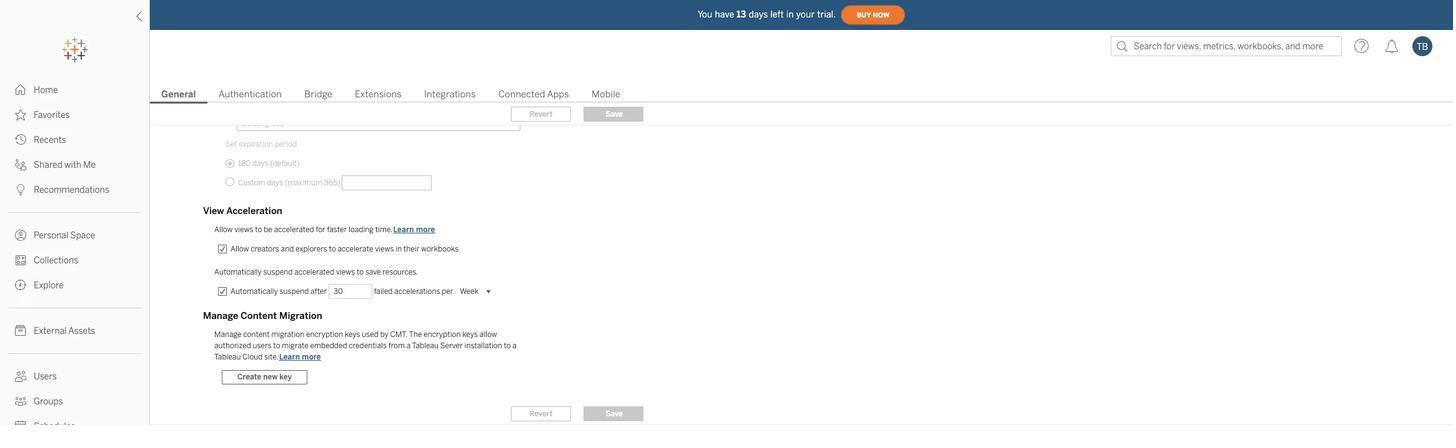 Task type: locate. For each thing, give the bounding box(es) containing it.
2 revert button from the top
[[511, 407, 571, 422]]

workbooks
[[421, 245, 459, 254]]

0 vertical spatial revert
[[529, 110, 553, 119]]

by text only_f5he34f image inside recents link
[[15, 134, 26, 146]]

keys
[[345, 330, 360, 339], [462, 330, 478, 339]]

manage inside manage content migration encryption keys used by cmt. the encryption keys allow authorized users to migrate embedded credentials from a tableau server installation to a tableau cloud site.
[[214, 330, 242, 339]]

0 vertical spatial revert button
[[511, 107, 571, 122]]

0 horizontal spatial learn more link
[[279, 352, 322, 362]]

allow for allow views to be accelerated for faster loading time. learn more
[[214, 226, 233, 234]]

allow creators and explorers to accelerate views in their workbooks
[[231, 245, 459, 254]]

0 horizontal spatial encryption
[[306, 330, 343, 339]]

0 vertical spatial automatically
[[214, 268, 262, 277]]

by text only_f5he34f image inside collections link
[[15, 255, 26, 266]]

buy now
[[857, 11, 890, 19]]

1 vertical spatial in
[[396, 245, 402, 254]]

automatically up content
[[231, 287, 278, 296]]

option group inside main content
[[226, 157, 432, 191]]

suspend
[[263, 268, 293, 277], [280, 287, 309, 296]]

by text only_f5he34f image left collections
[[15, 255, 26, 266]]

week button
[[455, 284, 495, 299]]

1 vertical spatial learn more link
[[279, 352, 322, 362]]

revert
[[529, 110, 553, 119], [529, 410, 553, 419]]

save
[[365, 268, 381, 277]]

1 vertical spatial views
[[375, 245, 394, 254]]

option group
[[226, 157, 432, 191]]

main navigation. press the up and down arrow keys to access links. element
[[0, 77, 149, 425]]

2 keys from the left
[[462, 330, 478, 339]]

shared with me link
[[0, 152, 149, 177]]

automatically
[[214, 268, 262, 277], [231, 287, 278, 296]]

by text only_f5he34f image left shared
[[15, 159, 26, 171]]

mobile
[[592, 89, 620, 100]]

by text only_f5he34f image for groups
[[15, 396, 26, 407]]

by text only_f5he34f image for explore
[[15, 280, 26, 291]]

collections
[[34, 256, 78, 266]]

custom
[[238, 179, 265, 187]]

days right 13
[[749, 9, 768, 20]]

view acceleration
[[203, 206, 282, 217]]

0 horizontal spatial a
[[406, 342, 411, 350]]

learn more link for view acceleration
[[393, 225, 436, 235]]

learn
[[393, 226, 414, 234], [279, 353, 300, 362]]

5 by text only_f5he34f image from the top
[[15, 325, 26, 337]]

more
[[416, 226, 435, 234], [302, 353, 321, 362]]

allow left creators
[[231, 245, 249, 254]]

home link
[[0, 77, 149, 102]]

days down 180 days (default)
[[267, 179, 283, 187]]

favorites
[[34, 110, 70, 121]]

by text only_f5he34f image inside shared with me link
[[15, 159, 26, 171]]

0 vertical spatial more
[[416, 226, 435, 234]]

0 horizontal spatial tableau
[[214, 353, 241, 362]]

0 vertical spatial views
[[234, 226, 253, 234]]

by text only_f5he34f image down groups link
[[15, 421, 26, 425]]

by text only_f5he34f image left users
[[15, 371, 26, 382]]

0 horizontal spatial views
[[234, 226, 253, 234]]

1 revert from the top
[[529, 110, 553, 119]]

None text field
[[329, 284, 372, 299]]

accelerated up and
[[274, 226, 314, 234]]

2 vertical spatial views
[[336, 268, 355, 277]]

13
[[737, 9, 746, 20]]

5 by text only_f5he34f image from the top
[[15, 396, 26, 407]]

accelerated up after
[[294, 268, 334, 277]]

1 horizontal spatial in
[[786, 9, 794, 20]]

automatically down creators
[[214, 268, 262, 277]]

per
[[442, 287, 453, 296]]

keys left the used
[[345, 330, 360, 339]]

days
[[749, 9, 768, 20], [252, 159, 268, 168], [267, 179, 283, 187]]

in left the their
[[396, 245, 402, 254]]

180 days (default)
[[238, 159, 300, 168]]

to
[[255, 226, 262, 234], [329, 245, 336, 254], [357, 268, 364, 277], [273, 342, 280, 350], [504, 342, 511, 350]]

1 a from the left
[[406, 342, 411, 350]]

by text only_f5he34f image left external
[[15, 325, 26, 337]]

automatically for automatically suspend after
[[231, 287, 278, 296]]

1 vertical spatial tableau
[[214, 353, 241, 362]]

tableau down authorized at the bottom left of the page
[[214, 353, 241, 362]]

by text only_f5he34f image inside favorites link
[[15, 109, 26, 121]]

1 horizontal spatial more
[[416, 226, 435, 234]]

1 vertical spatial revert button
[[511, 407, 571, 422]]

custom days (maximum 365)
[[238, 179, 340, 187]]

main content
[[150, 0, 1453, 425]]

6 by text only_f5he34f image from the top
[[15, 371, 26, 382]]

set
[[226, 140, 237, 149]]

0 vertical spatial learn
[[393, 226, 414, 234]]

more down 'migrate' at left
[[302, 353, 321, 362]]

0 vertical spatial accelerated
[[274, 226, 314, 234]]

1 vertical spatial suspend
[[280, 287, 309, 296]]

by text only_f5he34f image inside explore link
[[15, 280, 26, 291]]

views down time. on the bottom
[[375, 245, 394, 254]]

4 by text only_f5he34f image from the top
[[15, 280, 26, 291]]

in
[[786, 9, 794, 20], [396, 245, 402, 254]]

manage content migration encryption keys used by cmt. the encryption keys allow authorized users to migrate embedded credentials from a tableau server installation to a tableau cloud site.
[[214, 330, 517, 362]]

0 vertical spatial learn more link
[[393, 225, 436, 235]]

2 by text only_f5he34f image from the top
[[15, 159, 26, 171]]

you
[[698, 9, 712, 20]]

the
[[409, 330, 422, 339]]

apps
[[547, 89, 569, 100]]

None number field
[[342, 176, 432, 191]]

select
[[242, 119, 263, 128]]

by text only_f5he34f image inside external assets link
[[15, 325, 26, 337]]

by text only_f5he34f image
[[15, 134, 26, 146], [15, 159, 26, 171], [15, 230, 26, 241], [15, 255, 26, 266], [15, 396, 26, 407]]

learn right time. on the bottom
[[393, 226, 414, 234]]

by text only_f5he34f image
[[15, 84, 26, 96], [15, 109, 26, 121], [15, 184, 26, 196], [15, 280, 26, 291], [15, 325, 26, 337], [15, 371, 26, 382], [15, 421, 26, 425]]

have
[[715, 9, 734, 20]]

days right the "180"
[[252, 159, 268, 168]]

suspend left after
[[280, 287, 309, 296]]

to down faster
[[329, 245, 336, 254]]

option group containing 180 days (default)
[[226, 157, 432, 191]]

365)
[[324, 179, 340, 187]]

0 vertical spatial manage
[[203, 310, 238, 322]]

personal space
[[34, 231, 95, 241]]

after
[[311, 287, 327, 296]]

1 vertical spatial more
[[302, 353, 321, 362]]

views down view acceleration
[[234, 226, 253, 234]]

encryption up server
[[424, 330, 461, 339]]

2 horizontal spatial views
[[375, 245, 394, 254]]

keys up the installation
[[462, 330, 478, 339]]

views
[[234, 226, 253, 234], [375, 245, 394, 254], [336, 268, 355, 277]]

tableau down the
[[412, 342, 439, 350]]

allow down view
[[214, 226, 233, 234]]

0 vertical spatial suspend
[[263, 268, 293, 277]]

create new key button
[[222, 370, 307, 385]]

by text only_f5he34f image inside "users" 'link'
[[15, 371, 26, 382]]

by text only_f5he34f image inside personal space link
[[15, 230, 26, 241]]

views down allow creators and explorers to accelerate views in their workbooks
[[336, 268, 355, 277]]

by text only_f5he34f image left personal
[[15, 230, 26, 241]]

explore link
[[0, 273, 149, 298]]

1 vertical spatial automatically
[[231, 287, 278, 296]]

by text only_f5he34f image inside recommendations 'link'
[[15, 184, 26, 196]]

your
[[796, 9, 815, 20]]

in right left
[[786, 9, 794, 20]]

(maximum
[[285, 179, 322, 187]]

by text only_f5he34f image left recents
[[15, 134, 26, 146]]

0 vertical spatial days
[[749, 9, 768, 20]]

authentication
[[218, 89, 282, 100]]

suspend up automatically suspend after
[[263, 268, 293, 277]]

manage
[[203, 310, 238, 322], [214, 330, 242, 339]]

allow for allow creators and explorers to accelerate views in their workbooks
[[231, 245, 249, 254]]

3 by text only_f5he34f image from the top
[[15, 230, 26, 241]]

learn more
[[279, 353, 321, 362]]

1 horizontal spatial encryption
[[424, 330, 461, 339]]

0 vertical spatial allow
[[214, 226, 233, 234]]

by text only_f5he34f image inside home link
[[15, 84, 26, 96]]

allow views to be accelerated for faster loading time. learn more
[[214, 226, 435, 234]]

to right the installation
[[504, 342, 511, 350]]

now
[[873, 11, 890, 19]]

1 by text only_f5he34f image from the top
[[15, 134, 26, 146]]

0 horizontal spatial in
[[396, 245, 402, 254]]

from
[[388, 342, 405, 350]]

by text only_f5he34f image for recents
[[15, 134, 26, 146]]

users
[[34, 372, 57, 382]]

revert button
[[511, 107, 571, 122], [511, 407, 571, 422]]

2 by text only_f5he34f image from the top
[[15, 109, 26, 121]]

more up the their
[[416, 226, 435, 234]]

a
[[406, 342, 411, 350], [512, 342, 517, 350]]

by text only_f5he34f image inside groups link
[[15, 396, 26, 407]]

2 vertical spatial days
[[267, 179, 283, 187]]

learn down 'migrate' at left
[[279, 353, 300, 362]]

and
[[281, 245, 294, 254]]

explorers
[[295, 245, 327, 254]]

cloud
[[242, 353, 263, 362]]

1 vertical spatial learn
[[279, 353, 300, 362]]

learn more link
[[393, 225, 436, 235], [279, 352, 322, 362]]

1 vertical spatial revert
[[529, 410, 553, 419]]

to left save
[[357, 268, 364, 277]]

encryption up embedded at the bottom
[[306, 330, 343, 339]]

by text only_f5he34f image for external assets
[[15, 325, 26, 337]]

recents
[[34, 135, 66, 146]]

1 horizontal spatial a
[[512, 342, 517, 350]]

buy
[[857, 11, 871, 19]]

a right from
[[406, 342, 411, 350]]

a right the installation
[[512, 342, 517, 350]]

1 by text only_f5he34f image from the top
[[15, 84, 26, 96]]

migration
[[279, 310, 322, 322]]

loading
[[349, 226, 374, 234]]

0 horizontal spatial keys
[[345, 330, 360, 339]]

acceleration
[[226, 206, 282, 217]]

1 vertical spatial manage
[[214, 330, 242, 339]]

1 keys from the left
[[345, 330, 360, 339]]

1 vertical spatial days
[[252, 159, 268, 168]]

content
[[243, 330, 270, 339]]

0 vertical spatial in
[[786, 9, 794, 20]]

days for period
[[252, 159, 268, 168]]

2 a from the left
[[512, 342, 517, 350]]

1 vertical spatial allow
[[231, 245, 249, 254]]

for
[[316, 226, 325, 234]]

learn more link up the their
[[393, 225, 436, 235]]

by text only_f5he34f image left favorites
[[15, 109, 26, 121]]

to up site.
[[273, 342, 280, 350]]

bridge
[[304, 89, 332, 100]]

navigation
[[150, 85, 1453, 104]]

manage for manage content migration
[[203, 310, 238, 322]]

1 horizontal spatial learn
[[393, 226, 414, 234]]

1 horizontal spatial keys
[[462, 330, 478, 339]]

by text only_f5he34f image left recommendations
[[15, 184, 26, 196]]

main content containing general
[[150, 0, 1453, 425]]

2 revert from the top
[[529, 410, 553, 419]]

1 horizontal spatial learn more link
[[393, 225, 436, 235]]

by text only_f5he34f image left groups
[[15, 396, 26, 407]]

learn more link down 'migrate' at left
[[279, 352, 322, 362]]

4 by text only_f5he34f image from the top
[[15, 255, 26, 266]]

1 vertical spatial accelerated
[[294, 268, 334, 277]]

3 by text only_f5he34f image from the top
[[15, 184, 26, 196]]

expiration
[[239, 140, 273, 149]]

credentials
[[349, 342, 387, 350]]

by text only_f5he34f image left home
[[15, 84, 26, 96]]

general
[[161, 89, 196, 100]]

0 vertical spatial tableau
[[412, 342, 439, 350]]

by text only_f5he34f image left explore
[[15, 280, 26, 291]]

sub-spaces tab list
[[150, 87, 1453, 104]]

assets
[[68, 326, 95, 337]]



Task type: describe. For each thing, give the bounding box(es) containing it.
2 encryption from the left
[[424, 330, 461, 339]]

connected apps
[[498, 89, 569, 100]]

days for (default)
[[267, 179, 283, 187]]

cmt.
[[390, 330, 407, 339]]

by text only_f5he34f image for collections
[[15, 255, 26, 266]]

none text field inside main content
[[329, 284, 372, 299]]

external assets
[[34, 326, 95, 337]]

external
[[34, 326, 67, 337]]

resources.
[[383, 268, 418, 277]]

site.
[[264, 353, 279, 362]]

server
[[440, 342, 463, 350]]

integrations
[[424, 89, 476, 100]]

shared
[[34, 160, 62, 171]]

suspend for after
[[280, 287, 309, 296]]

external assets link
[[0, 319, 149, 344]]

creators
[[251, 245, 279, 254]]

suspend for accelerated
[[263, 268, 293, 277]]

recents link
[[0, 127, 149, 152]]

home
[[34, 85, 58, 96]]

manage for manage content migration encryption keys used by cmt. the encryption keys allow authorized users to migrate embedded credentials from a tableau server installation to a tableau cloud site.
[[214, 330, 242, 339]]

extensions
[[355, 89, 402, 100]]

0 horizontal spatial more
[[302, 353, 321, 362]]

by text only_f5he34f image for users
[[15, 371, 26, 382]]

space
[[70, 231, 95, 241]]

to left be
[[255, 226, 262, 234]]

collections link
[[0, 248, 149, 273]]

migration
[[271, 330, 304, 339]]

key
[[279, 373, 292, 382]]

(default)
[[270, 159, 300, 168]]

7 by text only_f5he34f image from the top
[[15, 421, 26, 425]]

shared with me
[[34, 160, 96, 171]]

navigation panel element
[[0, 37, 149, 425]]

180
[[238, 159, 251, 168]]

by text only_f5he34f image for favorites
[[15, 109, 26, 121]]

migrate
[[282, 342, 308, 350]]

connected
[[498, 89, 545, 100]]

personal space link
[[0, 223, 149, 248]]

installation
[[464, 342, 502, 350]]

by text only_f5he34f image for shared with me
[[15, 159, 26, 171]]

learn more link for manage content migration
[[279, 352, 322, 362]]

group
[[265, 119, 285, 128]]

by
[[380, 330, 388, 339]]

embedded
[[310, 342, 347, 350]]

authorized
[[214, 342, 251, 350]]

select group
[[242, 119, 285, 128]]

automatically suspend accelerated views to save resources.
[[214, 268, 418, 277]]

accelerate
[[338, 245, 373, 254]]

me
[[83, 160, 96, 171]]

content
[[241, 310, 277, 322]]

failed accelerations per
[[374, 287, 453, 296]]

set expiration period
[[226, 140, 297, 149]]

trial.
[[817, 9, 836, 20]]

personal
[[34, 231, 68, 241]]

you have 13 days left in your trial.
[[698, 9, 836, 20]]

used
[[362, 330, 379, 339]]

users
[[253, 342, 272, 350]]

period
[[275, 140, 297, 149]]

their
[[403, 245, 419, 254]]

allow
[[480, 330, 497, 339]]

automatically suspend after
[[231, 287, 327, 296]]

groups
[[34, 397, 63, 407]]

by text only_f5he34f image for personal space
[[15, 230, 26, 241]]

with
[[64, 160, 81, 171]]

recommendations link
[[0, 177, 149, 202]]

1 horizontal spatial tableau
[[412, 342, 439, 350]]

view
[[203, 206, 224, 217]]

automatically for automatically suspend accelerated views to save resources.
[[214, 268, 262, 277]]

time.
[[375, 226, 393, 234]]

1 revert button from the top
[[511, 107, 571, 122]]

manage content migration
[[203, 310, 322, 322]]

1 encryption from the left
[[306, 330, 343, 339]]

week
[[460, 287, 479, 296]]

1 horizontal spatial views
[[336, 268, 355, 277]]

accelerations
[[394, 287, 440, 296]]

groups link
[[0, 389, 149, 414]]

buy now button
[[841, 5, 905, 25]]

navigation containing general
[[150, 85, 1453, 104]]

new
[[263, 373, 278, 382]]

create
[[237, 373, 261, 382]]

by text only_f5he34f image for recommendations
[[15, 184, 26, 196]]

favorites link
[[0, 102, 149, 127]]

left
[[770, 9, 784, 20]]

by text only_f5he34f image for home
[[15, 84, 26, 96]]

0 horizontal spatial learn
[[279, 353, 300, 362]]

select group button
[[237, 116, 520, 131]]

users link
[[0, 364, 149, 389]]



Task type: vqa. For each thing, say whether or not it's contained in the screenshot.
the Details
no



